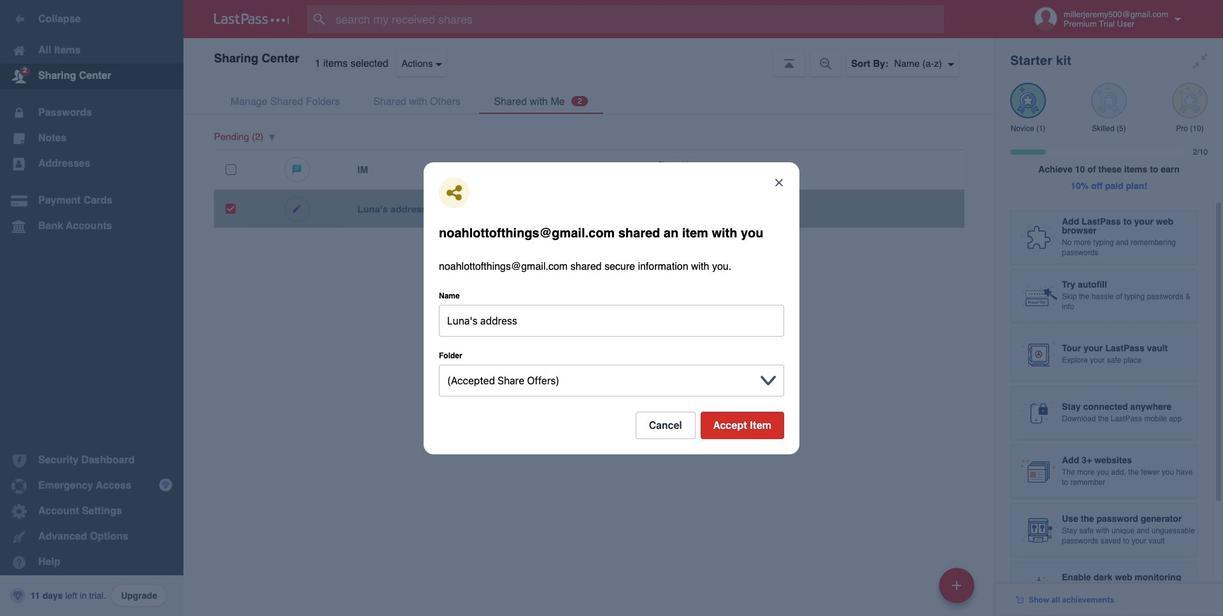 Task type: describe. For each thing, give the bounding box(es) containing it.
new item image
[[953, 582, 962, 590]]

main navigation navigation
[[0, 0, 184, 617]]

lastpass image
[[214, 13, 289, 25]]



Task type: locate. For each thing, give the bounding box(es) containing it.
Search search field
[[307, 5, 969, 33]]

search my received shares text field
[[307, 5, 969, 33]]

new item navigation
[[935, 565, 983, 617]]

None field
[[439, 305, 785, 337], [439, 365, 753, 397], [439, 305, 785, 337], [439, 365, 753, 397]]

vault options navigation
[[184, 38, 996, 76]]



Task type: vqa. For each thing, say whether or not it's contained in the screenshot.
"search my vault" text box
no



